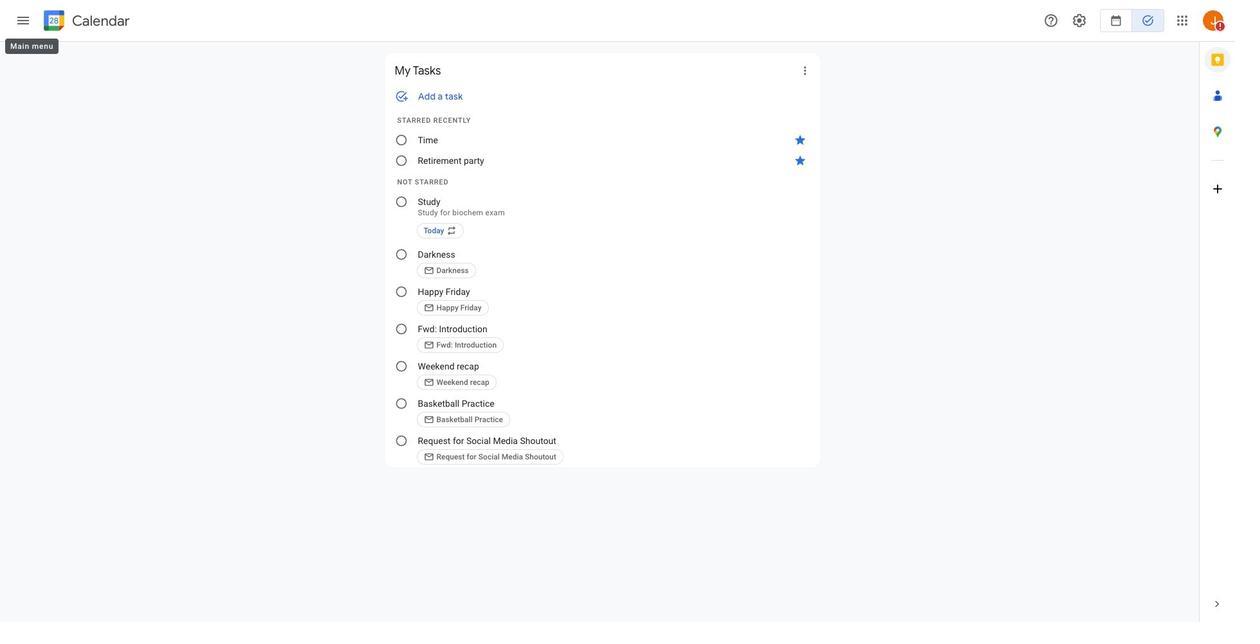 Task type: vqa. For each thing, say whether or not it's contained in the screenshot.
'calendar' element
yes



Task type: describe. For each thing, give the bounding box(es) containing it.
support menu image
[[1044, 13, 1059, 28]]



Task type: locate. For each thing, give the bounding box(es) containing it.
heading inside calendar element
[[69, 13, 130, 29]]

heading
[[69, 13, 130, 29]]

tab list
[[1200, 42, 1235, 587]]

settings menu image
[[1072, 13, 1087, 28]]

calendar element
[[41, 8, 130, 36]]

tasks sidebar image
[[15, 13, 31, 28]]



